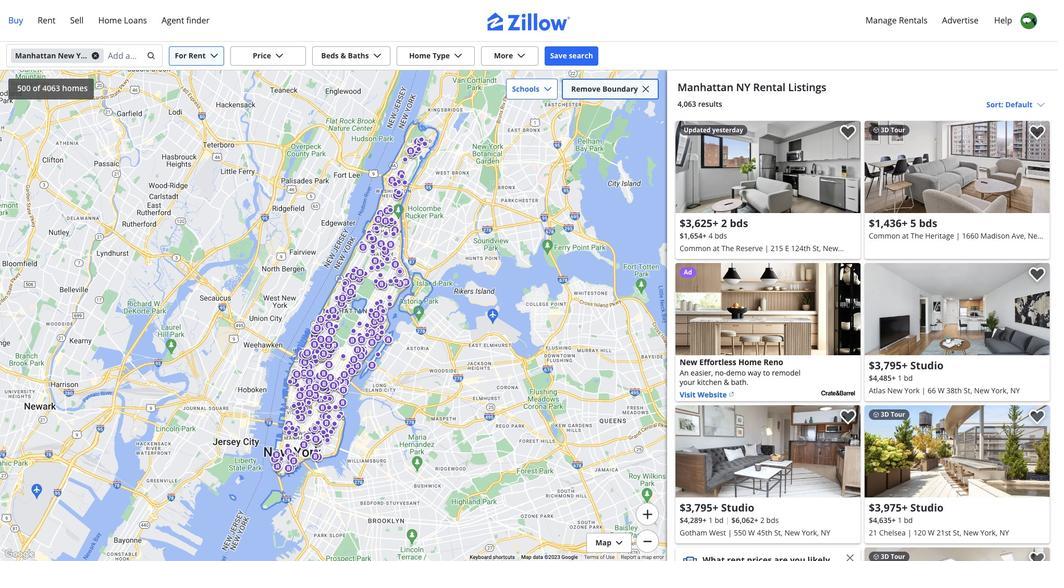 Task type: locate. For each thing, give the bounding box(es) containing it.
st, inside gotham west | 550 w 45th st, new york, ny link
[[774, 528, 783, 538]]

main content containing manhattan ny rental listings
[[667, 70, 1058, 562]]

1 vertical spatial save this home image
[[1029, 267, 1046, 283]]

2 right $3,625+
[[721, 216, 727, 230]]

0 horizontal spatial the
[[722, 243, 734, 253]]

chevron down image for sort: default
[[1037, 100, 1045, 109]]

bds right 4
[[715, 231, 727, 241]]

0 horizontal spatial manhattan
[[15, 51, 56, 60]]

1 vertical spatial three dimensional image
[[873, 412, 880, 418]]

1 vertical spatial 2
[[761, 516, 765, 526]]

at inside the common at the reserve | 215 e 124th st, new york, ny
[[713, 243, 720, 253]]

chevron down image for more
[[517, 52, 526, 60]]

Search text field
[[108, 47, 140, 64]]

1 horizontal spatial close image
[[846, 554, 855, 562]]

$6,062+
[[732, 516, 759, 526]]

0 vertical spatial map
[[596, 538, 612, 548]]

york for |
[[905, 386, 920, 396]]

0 vertical spatial tour
[[891, 126, 905, 135]]

1 horizontal spatial the
[[911, 231, 924, 241]]

chevron down image up report
[[616, 540, 623, 547]]

1 inside "$3,975+ studio $4,635+ 1 bd"
[[898, 516, 902, 526]]

manage
[[866, 15, 897, 26]]

4
[[709, 231, 713, 241]]

the left reserve
[[722, 243, 734, 253]]

three dimensional image for $1,436+ 5 bds
[[873, 127, 880, 133]]

2 vertical spatial three dimensional image
[[873, 554, 880, 560]]

rent
[[38, 15, 56, 26]]

home left type
[[409, 51, 431, 60]]

| left 1660 in the top right of the page
[[956, 231, 960, 241]]

atlas
[[869, 386, 886, 396]]

$3,975+
[[869, 501, 908, 515]]

1 vertical spatial 3d
[[881, 410, 889, 419]]

rentals
[[899, 15, 928, 26]]

common inside common at the heritage | 1660 madison ave, new york, ny
[[869, 231, 901, 241]]

2 inside $3,625+ 2 bds $1,654+ 4 bds
[[721, 216, 727, 230]]

new right 45th
[[785, 528, 800, 538]]

0 horizontal spatial 2
[[721, 216, 727, 230]]

of for 500
[[33, 83, 40, 93]]

studio
[[911, 359, 944, 373], [721, 501, 755, 515], [911, 501, 944, 515]]

home for home type
[[409, 51, 431, 60]]

0 vertical spatial 3d
[[881, 126, 889, 135]]

$3,795+
[[869, 359, 908, 373], [680, 501, 719, 515]]

at for $1,436+ 5 bds
[[902, 231, 909, 241]]

common
[[869, 231, 901, 241], [680, 243, 711, 253]]

bd right $4,485+
[[904, 373, 913, 383]]

1 horizontal spatial $3,795+
[[869, 359, 908, 373]]

of for terms
[[600, 555, 605, 561]]

atlas new york image
[[865, 263, 1050, 356]]

manage rentals link
[[859, 8, 935, 33]]

new left remove tag "image"
[[58, 51, 74, 60]]

1 vertical spatial 3d tour
[[880, 410, 905, 419]]

more
[[494, 51, 513, 60]]

york, right 21st
[[981, 528, 998, 538]]

chevron down image right price
[[275, 52, 284, 60]]

1 tour from the top
[[891, 126, 905, 135]]

keyboard shortcuts
[[470, 555, 515, 561]]

filters element
[[0, 42, 1058, 70]]

w
[[938, 386, 945, 396], [749, 528, 755, 538], [928, 528, 935, 538]]

schools button
[[506, 79, 558, 100]]

studio up 120
[[911, 501, 944, 515]]

1 horizontal spatial map
[[596, 538, 612, 548]]

manhattan ny rental listings
[[678, 80, 827, 94]]

bd up west
[[715, 516, 724, 526]]

the
[[911, 231, 924, 241], [722, 243, 734, 253]]

2 for $6,062+
[[761, 516, 765, 526]]

0 vertical spatial the
[[911, 231, 924, 241]]

1 up chelsea
[[898, 516, 902, 526]]

york, right 38th
[[992, 386, 1009, 396]]

save this home button for gotham west | 550 w 45th st, new york, ny
[[832, 406, 861, 435]]

1 vertical spatial the
[[722, 243, 734, 253]]

studio up $6,062+
[[721, 501, 755, 515]]

tour for $3,975+ studio
[[891, 410, 905, 419]]

0 horizontal spatial map
[[521, 555, 532, 561]]

manhattan up results
[[678, 80, 734, 94]]

0 vertical spatial save this home image
[[840, 125, 857, 140]]

buy link
[[1, 8, 30, 33]]

3d tour for $3,975+ studio
[[880, 410, 905, 419]]

0 horizontal spatial $3,795+
[[680, 501, 719, 515]]

map inside map dropdown button
[[596, 538, 612, 548]]

bd for $3,975+
[[904, 516, 913, 526]]

save this home image
[[1029, 125, 1046, 140], [840, 410, 857, 425], [1029, 552, 1046, 562]]

chevron down image right default
[[1037, 100, 1045, 109]]

0 vertical spatial three dimensional image
[[873, 127, 880, 133]]

0 vertical spatial home
[[98, 15, 122, 26]]

1 vertical spatial save this home image
[[840, 410, 857, 425]]

st, inside '21 chelsea | 120 w 21st st, new york, ny' link
[[953, 528, 962, 538]]

agent finder
[[162, 15, 210, 26]]

1 horizontal spatial of
[[600, 555, 605, 561]]

|
[[956, 231, 960, 241], [765, 243, 769, 253], [922, 386, 926, 396], [728, 528, 732, 538], [908, 528, 912, 538]]

new right 38th
[[974, 386, 990, 396]]

1 right $4,485+
[[898, 373, 902, 383]]

tour
[[891, 126, 905, 135], [891, 410, 905, 419]]

1 3d from the top
[[881, 126, 889, 135]]

1 three dimensional image from the top
[[873, 127, 880, 133]]

sort: default
[[987, 99, 1033, 109]]

ny inside common at the heritage | 1660 madison ave, new york, ny
[[888, 243, 898, 253]]

close image inside remove boundary button
[[642, 86, 650, 93]]

w right 66 at the bottom
[[938, 386, 945, 396]]

0 vertical spatial of
[[33, 83, 40, 93]]

1 vertical spatial york
[[905, 386, 920, 396]]

| left 66 at the bottom
[[922, 386, 926, 396]]

save this home button
[[832, 121, 861, 150], [1021, 121, 1050, 150], [1021, 263, 1050, 292], [832, 406, 861, 435], [1021, 406, 1050, 435], [1021, 548, 1050, 562]]

bd up chelsea
[[904, 516, 913, 526]]

2 up 45th
[[761, 516, 765, 526]]

bd for $3,795+
[[904, 373, 913, 383]]

21
[[869, 528, 877, 538]]

2 tour from the top
[[891, 410, 905, 419]]

chevron down image for schools
[[544, 85, 552, 93]]

york up the homes
[[76, 51, 93, 60]]

manhattan inside filters element
[[15, 51, 56, 60]]

home
[[98, 15, 122, 26], [409, 51, 431, 60]]

common at the reserve image
[[676, 121, 861, 213]]

remove tag image
[[91, 52, 100, 60]]

home left loans
[[98, 15, 122, 26]]

0 horizontal spatial of
[[33, 83, 40, 93]]

$1,436+ 5 bds
[[869, 216, 938, 230]]

york, down $1,436+
[[869, 243, 886, 253]]

bds for $3,625+ 2 bds $1,654+ 4 bds
[[730, 216, 748, 230]]

beds
[[321, 51, 339, 60]]

chevron down image right "schools"
[[544, 85, 552, 93]]

2 3d tour from the top
[[880, 410, 905, 419]]

chevron down image right baths on the top left of page
[[373, 52, 381, 60]]

new right ave,
[[1028, 231, 1043, 241]]

terms of use
[[584, 555, 615, 561]]

0 vertical spatial york
[[76, 51, 93, 60]]

manage rentals
[[866, 15, 928, 26]]

chevron down image down 'agent finder' link at the left top of page
[[210, 52, 218, 60]]

manhattan up 500
[[15, 51, 56, 60]]

1 vertical spatial map
[[521, 555, 532, 561]]

0 vertical spatial common
[[869, 231, 901, 241]]

$4,635+
[[869, 516, 896, 526]]

1 horizontal spatial home
[[409, 51, 431, 60]]

3d tour for $1,436+ 5 bds
[[880, 126, 905, 135]]

0 horizontal spatial york
[[76, 51, 93, 60]]

gotham west | 550 w 45th st, new york, ny
[[680, 528, 831, 538]]

new
[[58, 51, 74, 60], [1028, 231, 1043, 241], [823, 243, 838, 253], [888, 386, 903, 396], [974, 386, 990, 396], [785, 528, 800, 538], [964, 528, 979, 538]]

chevron down image
[[210, 52, 218, 60], [275, 52, 284, 60], [517, 52, 526, 60], [1037, 100, 1045, 109]]

save this home button for atlas new york | 66 w 38th st, new york, ny
[[1021, 263, 1050, 292]]

chelsea
[[879, 528, 906, 538]]

2 three dimensional image from the top
[[873, 412, 880, 418]]

new right 21st
[[964, 528, 979, 538]]

0 horizontal spatial common
[[680, 243, 711, 253]]

1 horizontal spatial at
[[902, 231, 909, 241]]

w right 120
[[928, 528, 935, 538]]

ny
[[95, 51, 106, 60], [736, 80, 751, 94], [888, 243, 898, 253], [699, 256, 709, 266], [1011, 386, 1020, 396], [821, 528, 831, 538], [1000, 528, 1009, 538]]

| left 215
[[765, 243, 769, 253]]

1 for $3,975+
[[898, 516, 902, 526]]

york, inside the common at the reserve | 215 e 124th st, new york, ny
[[680, 256, 697, 266]]

2 horizontal spatial w
[[938, 386, 945, 396]]

chevron down image inside schools dropdown button
[[544, 85, 552, 93]]

at inside common at the heritage | 1660 madison ave, new york, ny
[[902, 231, 909, 241]]

1 vertical spatial tour
[[891, 410, 905, 419]]

bds up gotham west | 550 w 45th st, new york, ny link
[[767, 516, 779, 526]]

2
[[721, 216, 727, 230], [761, 516, 765, 526]]

home inside home type dropdown button
[[409, 51, 431, 60]]

st, right 124th on the top right of the page
[[813, 243, 821, 253]]

2 vertical spatial save this home image
[[1029, 410, 1046, 425]]

4063
[[42, 83, 60, 93]]

$3,795+ inside $3,795+ studio $4,485+ 1 bd
[[869, 359, 908, 373]]

three dimensional image
[[873, 127, 880, 133], [873, 412, 880, 418], [873, 554, 880, 560]]

2 3d from the top
[[881, 410, 889, 419]]

buy
[[8, 15, 23, 26]]

at down $1,436+ 5 bds
[[902, 231, 909, 241]]

1 vertical spatial of
[[600, 555, 605, 561]]

common down $1,654+
[[680, 243, 711, 253]]

0 vertical spatial at
[[902, 231, 909, 241]]

0 vertical spatial 2
[[721, 216, 727, 230]]

save this home image
[[840, 125, 857, 140], [1029, 267, 1046, 283], [1029, 410, 1046, 425]]

bds right 5
[[919, 216, 938, 230]]

1 horizontal spatial manhattan
[[678, 80, 734, 94]]

map region
[[0, 50, 696, 562]]

bd inside "$3,975+ studio $4,635+ 1 bd"
[[904, 516, 913, 526]]

$3,795+ for $3,795+ studio
[[680, 501, 719, 515]]

chevron down image inside more popup button
[[517, 52, 526, 60]]

bds
[[730, 216, 748, 230], [919, 216, 938, 230], [715, 231, 727, 241], [767, 516, 779, 526]]

0 vertical spatial 3d tour
[[880, 126, 905, 135]]

the inside the common at the reserve | 215 e 124th st, new york, ny
[[722, 243, 734, 253]]

w right '550'
[[749, 528, 755, 538]]

new inside filters element
[[58, 51, 74, 60]]

loading image
[[746, 329, 756, 339]]

1 horizontal spatial common
[[869, 231, 901, 241]]

| left '550'
[[728, 528, 732, 538]]

66
[[928, 386, 936, 396]]

common inside the common at the reserve | 215 e 124th st, new york, ny
[[680, 243, 711, 253]]

bds up reserve
[[730, 216, 748, 230]]

w for $3,795+ studio
[[749, 528, 755, 538]]

1 vertical spatial common
[[680, 243, 711, 253]]

$3,625+
[[680, 216, 719, 230]]

1 horizontal spatial w
[[928, 528, 935, 538]]

$3,795+ up $4,289+ 1 bd
[[680, 501, 719, 515]]

home type
[[409, 51, 450, 60]]

21st
[[937, 528, 951, 538]]

$3,795+ up $4,485+
[[869, 359, 908, 373]]

of left the use
[[600, 555, 605, 561]]

more button
[[481, 46, 539, 65]]

sell
[[70, 15, 84, 26]]

the inside common at the heritage | 1660 madison ave, new york, ny
[[911, 231, 924, 241]]

york, down $1,654+
[[680, 256, 697, 266]]

main content
[[667, 70, 1058, 562]]

chevron down image inside "beds & baths" popup button
[[373, 52, 381, 60]]

boundary
[[603, 84, 638, 94]]

0 vertical spatial manhattan
[[15, 51, 56, 60]]

new right 124th on the top right of the page
[[823, 243, 838, 253]]

york inside 'main content'
[[905, 386, 920, 396]]

chevron down image inside sort: default popup button
[[1037, 100, 1045, 109]]

1 vertical spatial $3,795+
[[680, 501, 719, 515]]

st, right 21st
[[953, 528, 962, 538]]

chevron down image inside price popup button
[[275, 52, 284, 60]]

3d
[[881, 126, 889, 135], [881, 410, 889, 419]]

1 inside $3,795+ studio $4,485+ 1 bd
[[898, 373, 902, 383]]

st, right 45th
[[774, 528, 783, 538]]

38th
[[947, 386, 962, 396]]

at down $3,625+ 2 bds $1,654+ 4 bds at top right
[[713, 243, 720, 253]]

help
[[994, 15, 1013, 26]]

0 horizontal spatial at
[[713, 243, 720, 253]]

550
[[734, 528, 747, 538]]

use
[[606, 555, 615, 561]]

0 horizontal spatial w
[[749, 528, 755, 538]]

loading...
[[754, 327, 789, 337]]

chevron down image for home type
[[454, 52, 463, 60]]

1 vertical spatial close image
[[846, 554, 855, 562]]

chevron down image inside home type dropdown button
[[454, 52, 463, 60]]

home inside home loans link
[[98, 15, 122, 26]]

chevron down image inside map dropdown button
[[616, 540, 623, 547]]

map up terms of use link
[[596, 538, 612, 548]]

1 3d tour from the top
[[880, 126, 905, 135]]

new inside '21 chelsea | 120 w 21st st, new york, ny' link
[[964, 528, 979, 538]]

map left data
[[521, 555, 532, 561]]

common for $1,436+ 5 bds
[[869, 231, 901, 241]]

updated yesterday
[[684, 126, 743, 135]]

chevron down image right type
[[454, 52, 463, 60]]

finder
[[186, 15, 210, 26]]

ny inside filters element
[[95, 51, 106, 60]]

loans
[[124, 15, 147, 26]]

save this home image for $3,795+ studio
[[1029, 267, 1046, 283]]

0 vertical spatial close image
[[642, 86, 650, 93]]

york for ny
[[76, 51, 93, 60]]

common at the heritage | 1660 madison ave, new york, ny
[[869, 231, 1043, 253]]

0 vertical spatial save this home image
[[1029, 125, 1046, 140]]

keyboard
[[470, 555, 492, 561]]

studio for $3,795+ studio
[[721, 501, 755, 515]]

3d tour
[[880, 126, 905, 135], [880, 410, 905, 419]]

advertise
[[942, 15, 979, 26]]

4,063 results
[[678, 99, 722, 109]]

1 vertical spatial at
[[713, 243, 720, 253]]

common down $1,436+
[[869, 231, 901, 241]]

studio inside "$3,975+ studio $4,635+ 1 bd"
[[911, 501, 944, 515]]

close image
[[642, 86, 650, 93], [846, 554, 855, 562]]

the down 5
[[911, 231, 924, 241]]

1 vertical spatial home
[[409, 51, 431, 60]]

bd inside $3,795+ studio $4,485+ 1 bd
[[904, 373, 913, 383]]

your profile default icon image
[[1021, 13, 1038, 29]]

1 horizontal spatial york
[[905, 386, 920, 396]]

advertise link
[[935, 8, 986, 33]]

madison
[[981, 231, 1010, 241]]

1 horizontal spatial 2
[[761, 516, 765, 526]]

common at the reserve | 215 e 124th st, new york, ny
[[680, 243, 838, 266]]

st, right 38th
[[964, 386, 973, 396]]

chevron down image
[[373, 52, 381, 60], [454, 52, 463, 60], [544, 85, 552, 93], [616, 540, 623, 547]]

york, right 45th
[[802, 528, 819, 538]]

chevron down image right more
[[517, 52, 526, 60]]

0 horizontal spatial close image
[[642, 86, 650, 93]]

studio up 66 at the bottom
[[911, 359, 944, 373]]

map for map
[[596, 538, 612, 548]]

map
[[596, 538, 612, 548], [521, 555, 532, 561]]

atlas new york | 66 w 38th st, new york, ny link
[[869, 385, 1046, 397]]

york inside filters element
[[76, 51, 93, 60]]

0 vertical spatial $3,795+
[[869, 359, 908, 373]]

york left 66 at the bottom
[[905, 386, 920, 396]]

heritage
[[925, 231, 954, 241]]

1 vertical spatial manhattan
[[678, 80, 734, 94]]

terms
[[584, 555, 599, 561]]

studio inside $3,795+ studio $4,485+ 1 bd
[[911, 359, 944, 373]]

0 horizontal spatial home
[[98, 15, 122, 26]]

of right 500
[[33, 83, 40, 93]]



Task type: vqa. For each thing, say whether or not it's contained in the screenshot.
Rental
yes



Task type: describe. For each thing, give the bounding box(es) containing it.
3 three dimensional image from the top
[[873, 554, 880, 560]]

rent link
[[30, 8, 63, 33]]

keyboard shortcuts button
[[470, 554, 515, 562]]

$3,795+ studio
[[680, 501, 755, 515]]

home type button
[[397, 46, 475, 65]]

$4,485+
[[869, 373, 896, 383]]

21 chelsea | 120 w 21st st, new york, ny
[[869, 528, 1009, 538]]

remove
[[571, 84, 601, 94]]

yesterday
[[712, 126, 743, 135]]

2 vertical spatial save this home image
[[1029, 552, 1046, 562]]

save search button
[[545, 46, 599, 65]]

map button
[[587, 533, 632, 553]]

default
[[1006, 99, 1033, 109]]

type
[[433, 51, 450, 60]]

$4,289+ 1 bd
[[680, 516, 724, 526]]

21 chelsea image
[[865, 406, 1050, 498]]

terms of use link
[[584, 555, 615, 561]]

map
[[642, 555, 652, 561]]

common at the heritage | 1660 madison ave, new york, ny link
[[869, 230, 1046, 253]]

save this home image for $3,625+ 2 bds
[[840, 125, 857, 140]]

help link
[[987, 8, 1020, 33]]

$3,625+ 2 bds $1,654+ 4 bds
[[680, 216, 748, 241]]

report a map error
[[621, 555, 664, 561]]

manhattan for manhattan new york ny
[[15, 51, 56, 60]]

500 of 4063 homes
[[17, 83, 88, 93]]

new inside the common at the reserve | 215 e 124th st, new york, ny
[[823, 243, 838, 253]]

$3,975+ studio $4,635+ 1 bd
[[869, 501, 944, 526]]

the for $1,436+ 5 bds
[[911, 231, 924, 241]]

new inside common at the heritage | 1660 madison ave, new york, ny
[[1028, 231, 1043, 241]]

©2023
[[545, 555, 560, 561]]

agent finder link
[[154, 8, 217, 33]]

remove boundary
[[571, 84, 638, 94]]

rental
[[753, 80, 786, 94]]

price button
[[230, 46, 306, 65]]

sort: default button
[[984, 99, 1048, 111]]

remove boundary button
[[562, 79, 659, 100]]

manhattan for manhattan ny rental listings
[[678, 80, 734, 94]]

$1,436+
[[869, 216, 908, 230]]

$3,795+ for $3,795+ studio $4,485+ 1 bd
[[869, 359, 908, 373]]

new down $4,485+
[[888, 386, 903, 396]]

zillow logo image
[[487, 13, 571, 31]]

$4,289+
[[680, 516, 707, 526]]

common at the heritage image
[[865, 121, 1050, 213]]

home for home loans
[[98, 15, 122, 26]]

studio for $3,795+ studio $4,485+ 1 bd
[[911, 359, 944, 373]]

atlas new york | 66 w 38th st, new york, ny
[[869, 386, 1020, 396]]

save this home button for common at the heritage | 1660 madison ave, new york, ny
[[1021, 121, 1050, 150]]

120
[[914, 528, 926, 538]]

search
[[569, 51, 593, 60]]

chevron down image for price
[[275, 52, 284, 60]]

common at the reserve | 215 e 124th st, new york, ny link
[[680, 242, 857, 266]]

three dimensional image for $3,975+ studio
[[873, 412, 880, 418]]

bds for $1,436+ 5 bds
[[919, 216, 938, 230]]

common for $3,625+ 2 bds
[[680, 243, 711, 253]]

updated
[[684, 126, 711, 135]]

save this home button for common at the reserve | 215 e 124th st, new york, ny
[[832, 121, 861, 150]]

3d for $3,975+ studio
[[881, 410, 889, 419]]

main navigation
[[0, 0, 1058, 42]]

1 down $3,795+ studio
[[709, 516, 713, 526]]

price
[[253, 51, 271, 60]]

studio for $3,975+ studio $4,635+ 1 bd
[[911, 501, 944, 515]]

beds & baths button
[[312, 46, 391, 65]]

clear field image
[[145, 52, 154, 60]]

2 for $3,625+
[[721, 216, 727, 230]]

| left 120
[[908, 528, 912, 538]]

the for $3,625+ 2 bds
[[722, 243, 734, 253]]

sell link
[[63, 8, 91, 33]]

search image
[[147, 52, 155, 60]]

gotham
[[680, 528, 707, 538]]

save search
[[550, 51, 593, 60]]

1 for $3,795+
[[898, 373, 902, 383]]

| inside common at the heritage | 1660 madison ave, new york, ny
[[956, 231, 960, 241]]

tour for $1,436+ 5 bds
[[891, 126, 905, 135]]

report
[[621, 555, 637, 561]]

124th
[[791, 243, 811, 253]]

minus image
[[642, 536, 653, 547]]

215
[[771, 243, 783, 253]]

$3,795+ studio $4,485+ 1 bd
[[869, 359, 944, 383]]

w for $3,975+ studio
[[928, 528, 935, 538]]

google
[[562, 555, 578, 561]]

google image
[[3, 548, 37, 562]]

5
[[911, 216, 917, 230]]

save this home image for $1,436+ 5 bds
[[1029, 125, 1046, 140]]

ave,
[[1012, 231, 1026, 241]]

save
[[550, 51, 567, 60]]

chevron down image for beds & baths
[[373, 52, 381, 60]]

advertisement region
[[676, 263, 861, 401]]

reserve
[[736, 243, 763, 253]]

home loans link
[[91, 8, 154, 33]]

save this home image for $3,795+ studio
[[840, 410, 857, 425]]

sort:
[[987, 99, 1004, 109]]

trophy image
[[682, 552, 699, 562]]

save this home button for 21 chelsea | 120 w 21st st, new york, ny
[[1021, 406, 1050, 435]]

45th
[[757, 528, 773, 538]]

st, inside the common at the reserve | 215 e 124th st, new york, ny
[[813, 243, 821, 253]]

listings
[[788, 80, 827, 94]]

st, inside atlas new york | 66 w 38th st, new york, ny link
[[964, 386, 973, 396]]

4,063
[[678, 99, 696, 109]]

agent
[[162, 15, 184, 26]]

3d for $1,436+ 5 bds
[[881, 126, 889, 135]]

manhattan new york ny
[[15, 51, 106, 60]]

| inside the common at the reserve | 215 e 124th st, new york, ny
[[765, 243, 769, 253]]

york, inside common at the heritage | 1660 madison ave, new york, ny
[[869, 243, 886, 253]]

results
[[698, 99, 722, 109]]

save this home image for $3,975+ studio
[[1029, 410, 1046, 425]]

baths
[[348, 51, 369, 60]]

21 chelsea | 120 w 21st st, new york, ny link
[[869, 527, 1046, 540]]

map for map data ©2023 google
[[521, 555, 532, 561]]

schools
[[512, 84, 540, 94]]

at for $3,625+ 2 bds
[[713, 243, 720, 253]]

gotham west | 550 w 45th st, new york, ny link
[[680, 527, 857, 540]]

$1,654+
[[680, 231, 707, 241]]

new inside gotham west | 550 w 45th st, new york, ny link
[[785, 528, 800, 538]]

homes
[[62, 83, 88, 93]]

ny inside the common at the reserve | 215 e 124th st, new york, ny
[[699, 256, 709, 266]]

plus image
[[642, 509, 653, 520]]

gotham west image
[[676, 406, 861, 498]]

west
[[709, 528, 726, 538]]

bds for $6,062+ 2 bds
[[767, 516, 779, 526]]

error
[[653, 555, 664, 561]]

$6,062+ 2 bds
[[732, 516, 779, 526]]



